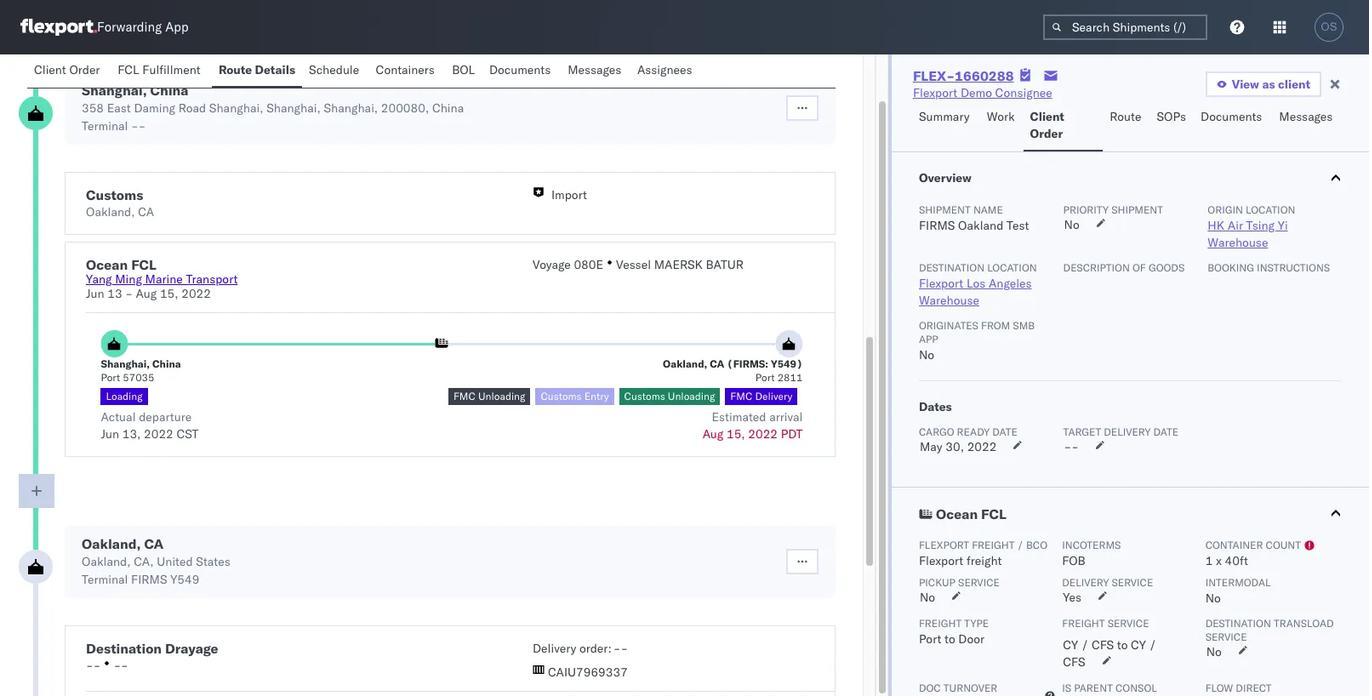 Task type: vqa. For each thing, say whether or not it's contained in the screenshot.
"Delivery service"
yes



Task type: locate. For each thing, give the bounding box(es) containing it.
oakland, up customs unloading
[[663, 358, 708, 370]]

cfs down freight service
[[1092, 638, 1115, 653]]

ca inside customs oakland, ca
[[138, 204, 154, 220]]

1 vertical spatial fcl
[[131, 256, 156, 273]]

location up angeles
[[988, 261, 1038, 274]]

aug right 13
[[136, 286, 157, 301]]

1 vertical spatial ca
[[710, 358, 725, 370]]

ca inside oakland, ca (firms: y549) port 2811
[[710, 358, 725, 370]]

1 horizontal spatial fmc
[[731, 390, 753, 403]]

0 horizontal spatial freight
[[919, 617, 962, 630]]

china down fulfillment
[[150, 82, 189, 99]]

ocean for ocean fcl
[[936, 506, 978, 523]]

fcl fulfillment button
[[111, 54, 212, 88]]

documents for bottommost documents button
[[1201, 109, 1263, 124]]

overview
[[919, 170, 972, 186]]

air
[[1228, 218, 1244, 233]]

client
[[34, 62, 66, 77], [1031, 109, 1065, 124]]

0 horizontal spatial route
[[219, 62, 252, 77]]

0 vertical spatial delivery
[[755, 390, 793, 403]]

service inside 'destination transload service'
[[1206, 631, 1248, 644]]

0 vertical spatial warehouse
[[1208, 235, 1269, 250]]

0 vertical spatial ca
[[138, 204, 154, 220]]

ca
[[138, 204, 154, 220], [710, 358, 725, 370], [144, 535, 164, 553]]

0 vertical spatial app
[[165, 19, 189, 35]]

documents down view
[[1201, 109, 1263, 124]]

hk
[[1208, 218, 1225, 233]]

drayage
[[165, 640, 218, 657]]

/ left bco
[[1018, 539, 1024, 552]]

1 vertical spatial location
[[988, 261, 1038, 274]]

1 fmc from the left
[[454, 390, 476, 403]]

2 vertical spatial ca
[[144, 535, 164, 553]]

1 vertical spatial client
[[1031, 109, 1065, 124]]

0 horizontal spatial order
[[69, 62, 100, 77]]

terminal left y549
[[82, 572, 128, 587]]

incoterms fob
[[1063, 539, 1122, 569]]

messages button down client
[[1273, 101, 1343, 152]]

1 vertical spatial messages
[[1280, 109, 1333, 124]]

0 vertical spatial destination
[[919, 261, 985, 274]]

1 horizontal spatial to
[[1118, 638, 1128, 653]]

instructions
[[1258, 261, 1331, 274]]

china up 57035
[[152, 358, 181, 370]]

client down the consignee
[[1031, 109, 1065, 124]]

1 vertical spatial documents
[[1201, 109, 1263, 124]]

to inside cy / cfs to cy / cfs
[[1118, 638, 1128, 653]]

ca left (firms: on the right of the page
[[710, 358, 725, 370]]

location inside origin location hk air tsing yi warehouse
[[1246, 203, 1296, 216]]

1 horizontal spatial warehouse
[[1208, 235, 1269, 250]]

east
[[107, 100, 131, 116]]

ocean for ocean fcl yang ming marine transport jun 13 - aug 15, 2022
[[86, 256, 128, 273]]

1 horizontal spatial messages
[[1280, 109, 1333, 124]]

customs for customs unloading
[[625, 390, 666, 403]]

priority shipment
[[1064, 203, 1164, 216]]

1 vertical spatial order
[[1031, 126, 1063, 141]]

originates
[[919, 319, 979, 332]]

1 horizontal spatial date
[[1154, 426, 1179, 438]]

bol
[[452, 62, 475, 77]]

tsing
[[1247, 218, 1275, 233]]

os
[[1322, 20, 1338, 33]]

port up fmc delivery
[[756, 371, 775, 384]]

jun left 13
[[86, 286, 104, 301]]

oakland, left 'ca,'
[[82, 554, 131, 570]]

date right ready
[[993, 426, 1018, 438]]

15, down estimated
[[727, 427, 746, 442]]

warehouse up originates
[[919, 293, 980, 308]]

ocean inside ocean fcl yang ming marine transport jun 13 - aug 15, 2022
[[86, 256, 128, 273]]

1 horizontal spatial order
[[1031, 126, 1063, 141]]

2022 inside shanghai, china port 57035 loading actual departure jun 13, 2022 cst
[[144, 427, 173, 442]]

no down intermodal
[[1206, 591, 1222, 606]]

united
[[157, 554, 193, 570]]

transport
[[186, 272, 238, 287]]

0 vertical spatial client
[[34, 62, 66, 77]]

1 vertical spatial 15,
[[727, 427, 746, 442]]

client down flexport. image in the left top of the page
[[34, 62, 66, 77]]

0 horizontal spatial port
[[101, 371, 120, 384]]

/ down freight service
[[1082, 638, 1089, 653]]

date for may 30, 2022
[[993, 426, 1018, 438]]

route left sops
[[1110, 109, 1142, 124]]

1 vertical spatial app
[[919, 333, 939, 346]]

15, right ming
[[160, 286, 178, 301]]

entry
[[585, 390, 609, 403]]

0 horizontal spatial to
[[945, 632, 956, 647]]

order inside the client order
[[1031, 126, 1063, 141]]

0 horizontal spatial documents button
[[483, 54, 561, 88]]

service
[[1108, 617, 1150, 630]]

0 horizontal spatial --
[[86, 658, 101, 673]]

delivery
[[755, 390, 793, 403], [1063, 576, 1110, 589], [533, 641, 577, 656]]

358
[[82, 100, 104, 116]]

flexport los angeles warehouse link
[[919, 276, 1032, 308]]

-- for target
[[1065, 439, 1079, 455]]

1 horizontal spatial 15,
[[727, 427, 746, 442]]

fmc delivery
[[731, 390, 793, 403]]

/ inside flexport freight / bco flexport freight
[[1018, 539, 1024, 552]]

fmc for fmc delivery
[[731, 390, 753, 403]]

unloading down oakland, ca (firms: y549) port 2811 on the bottom
[[668, 390, 715, 403]]

0 vertical spatial terminal
[[82, 118, 128, 134]]

destination inside destination location flexport los angeles warehouse
[[919, 261, 985, 274]]

flexport demo consignee link
[[913, 84, 1053, 101]]

unloading
[[478, 390, 526, 403], [668, 390, 715, 403]]

client order
[[34, 62, 100, 77], [1031, 109, 1065, 141]]

forwarding app link
[[20, 19, 189, 36]]

fulfillment
[[142, 62, 201, 77]]

warehouse down air
[[1208, 235, 1269, 250]]

-
[[131, 118, 139, 134], [139, 118, 146, 134], [125, 286, 133, 301], [1065, 439, 1072, 455], [1072, 439, 1079, 455], [614, 641, 621, 656], [621, 641, 628, 656], [86, 658, 93, 673], [93, 658, 101, 673], [114, 658, 121, 673], [121, 658, 128, 673]]

oakland, up 'ca,'
[[82, 535, 141, 553]]

1 horizontal spatial client order button
[[1024, 101, 1104, 152]]

2 horizontal spatial destination
[[1206, 617, 1272, 630]]

0 vertical spatial route
[[219, 62, 252, 77]]

0 horizontal spatial location
[[988, 261, 1038, 274]]

-- for destination
[[86, 658, 101, 673]]

Search Shipments (/) text field
[[1044, 14, 1208, 40]]

customs inside customs oakland, ca
[[86, 186, 143, 203]]

shanghai, up 57035
[[101, 358, 150, 370]]

order up "358"
[[69, 62, 100, 77]]

1 horizontal spatial --
[[114, 658, 128, 673]]

oakland, inside customs oakland, ca
[[86, 204, 135, 220]]

0 horizontal spatial delivery
[[533, 641, 577, 656]]

0 vertical spatial firms
[[919, 218, 956, 233]]

to
[[945, 632, 956, 647], [1118, 638, 1128, 653]]

client order down the consignee
[[1031, 109, 1065, 141]]

china for shanghai, china port 57035 loading actual departure jun 13, 2022 cst
[[152, 358, 181, 370]]

0 horizontal spatial client order
[[34, 62, 100, 77]]

client order down flexport. image in the left top of the page
[[34, 62, 100, 77]]

ocean inside ocean fcl "button"
[[936, 506, 978, 523]]

route left details
[[219, 62, 252, 77]]

1 horizontal spatial client
[[1031, 109, 1065, 124]]

0 horizontal spatial /
[[1018, 539, 1024, 552]]

1 freight from the left
[[919, 617, 962, 630]]

1 horizontal spatial destination
[[919, 261, 985, 274]]

1 horizontal spatial /
[[1082, 638, 1089, 653]]

intermodal
[[1206, 576, 1272, 589]]

fcl
[[118, 62, 139, 77], [131, 256, 156, 273], [982, 506, 1007, 523]]

0 vertical spatial location
[[1246, 203, 1296, 216]]

date right delivery
[[1154, 426, 1179, 438]]

0 horizontal spatial client order button
[[27, 54, 111, 88]]

1 horizontal spatial customs
[[541, 390, 582, 403]]

destination left drayage
[[86, 640, 162, 657]]

fmc
[[454, 390, 476, 403], [731, 390, 753, 403]]

0 vertical spatial china
[[150, 82, 189, 99]]

shipment
[[1112, 203, 1164, 216]]

1 date from the left
[[993, 426, 1018, 438]]

0 vertical spatial freight
[[972, 539, 1015, 552]]

shanghai, up the east
[[82, 82, 147, 99]]

1660288
[[955, 67, 1014, 84]]

cy down freight service
[[1064, 638, 1079, 653]]

messages down client
[[1280, 109, 1333, 124]]

order right the work button
[[1031, 126, 1063, 141]]

1 vertical spatial delivery
[[1063, 576, 1110, 589]]

15, inside 'estimated arrival aug 15, 2022 pdt'
[[727, 427, 746, 442]]

no down pickup at the right bottom of page
[[920, 590, 936, 605]]

terminal down "358"
[[82, 118, 128, 134]]

0 horizontal spatial messages
[[568, 62, 622, 77]]

app down originates
[[919, 333, 939, 346]]

2022 inside ocean fcl yang ming marine transport jun 13 - aug 15, 2022
[[182, 286, 211, 301]]

1 vertical spatial aug
[[703, 427, 724, 442]]

/ down service
[[1150, 638, 1157, 653]]

messages
[[568, 62, 622, 77], [1280, 109, 1333, 124]]

flexport. image
[[20, 19, 97, 36]]

route inside button
[[219, 62, 252, 77]]

1 horizontal spatial freight
[[1063, 617, 1105, 630]]

1 vertical spatial route
[[1110, 109, 1142, 124]]

documents button down view
[[1194, 101, 1273, 152]]

1 vertical spatial warehouse
[[919, 293, 980, 308]]

2 terminal from the top
[[82, 572, 128, 587]]

0 vertical spatial 15,
[[160, 286, 178, 301]]

to down service
[[1118, 638, 1128, 653]]

shanghai, down route details button
[[209, 100, 264, 116]]

port left door
[[919, 632, 942, 647]]

cfs
[[1092, 638, 1115, 653], [1064, 655, 1086, 670]]

y549
[[170, 572, 200, 587]]

2 freight from the left
[[1063, 617, 1105, 630]]

goods
[[1149, 261, 1185, 274]]

0 horizontal spatial 15,
[[160, 286, 178, 301]]

messages left assignees
[[568, 62, 622, 77]]

date for --
[[1154, 426, 1179, 438]]

0 horizontal spatial firms
[[131, 572, 167, 587]]

client
[[1279, 77, 1311, 92]]

china down bol button
[[432, 100, 464, 116]]

freight down ocean fcl
[[972, 539, 1015, 552]]

ocean up flexport freight / bco flexport freight
[[936, 506, 978, 523]]

flexport inside destination location flexport los angeles warehouse
[[919, 276, 964, 291]]

unloading for fmc unloading
[[478, 390, 526, 403]]

vessel
[[616, 257, 651, 272]]

shanghai,
[[82, 82, 147, 99], [209, 100, 264, 116], [267, 100, 321, 116], [324, 100, 378, 116], [101, 358, 150, 370]]

2 horizontal spatial port
[[919, 632, 942, 647]]

destination inside 'destination transload service'
[[1206, 617, 1272, 630]]

no for destination
[[1207, 644, 1222, 660]]

no down priority
[[1065, 217, 1080, 232]]

app up fulfillment
[[165, 19, 189, 35]]

2 vertical spatial destination
[[86, 640, 162, 657]]

1 horizontal spatial port
[[756, 371, 775, 384]]

fcl inside ocean fcl yang ming marine transport jun 13 - aug 15, 2022
[[131, 256, 156, 273]]

route details button
[[212, 54, 302, 88]]

documents button right bol
[[483, 54, 561, 88]]

1 vertical spatial client order
[[1031, 109, 1065, 141]]

summary button
[[913, 101, 980, 152]]

- inside ocean fcl yang ming marine transport jun 13 - aug 15, 2022
[[125, 286, 133, 301]]

0 horizontal spatial aug
[[136, 286, 157, 301]]

customs oakland, ca
[[86, 186, 154, 220]]

freight up door
[[919, 617, 962, 630]]

delivery up yes
[[1063, 576, 1110, 589]]

15, inside ocean fcl yang ming marine transport jun 13 - aug 15, 2022
[[160, 286, 178, 301]]

no
[[1065, 217, 1080, 232], [919, 347, 935, 363], [920, 590, 936, 605], [1206, 591, 1222, 606], [1207, 644, 1222, 660]]

2022 down departure
[[144, 427, 173, 442]]

customs unloading
[[625, 390, 715, 403]]

ocean up 13
[[86, 256, 128, 273]]

2 date from the left
[[1154, 426, 1179, 438]]

2 horizontal spatial --
[[1065, 439, 1079, 455]]

batur
[[706, 257, 744, 272]]

x
[[1217, 553, 1222, 569]]

1 vertical spatial terminal
[[82, 572, 128, 587]]

cy down service
[[1132, 638, 1147, 653]]

aug
[[136, 286, 157, 301], [703, 427, 724, 442]]

1 vertical spatial client order button
[[1024, 101, 1104, 152]]

ca up 'ca,'
[[144, 535, 164, 553]]

2 vertical spatial delivery
[[533, 641, 577, 656]]

destination for destination drayage
[[86, 640, 162, 657]]

jun down actual
[[101, 427, 119, 442]]

freight inside freight type port to door
[[919, 617, 962, 630]]

freight up pickup service
[[967, 553, 1002, 569]]

fob
[[1063, 553, 1086, 569]]

1 vertical spatial firms
[[131, 572, 167, 587]]

ocean
[[86, 256, 128, 273], [936, 506, 978, 523]]

1 vertical spatial messages button
[[1273, 101, 1343, 152]]

sops button
[[1151, 101, 1194, 152]]

oakland, up yang
[[86, 204, 135, 220]]

view
[[1233, 77, 1260, 92]]

1 horizontal spatial documents button
[[1194, 101, 1273, 152]]

1
[[1206, 553, 1213, 569]]

client order button down the consignee
[[1024, 101, 1104, 152]]

destination up los in the top of the page
[[919, 261, 985, 274]]

os button
[[1310, 8, 1349, 47]]

aug down estimated
[[703, 427, 724, 442]]

service down doc
[[919, 696, 961, 696]]

booking
[[1208, 261, 1255, 274]]

1 horizontal spatial aug
[[703, 427, 724, 442]]

delivery order: --
[[533, 641, 628, 656]]

work
[[987, 109, 1015, 124]]

freight down yes
[[1063, 617, 1105, 630]]

2 unloading from the left
[[668, 390, 715, 403]]

delivery left order:
[[533, 641, 577, 656]]

firms down 'ca,'
[[131, 572, 167, 587]]

delivery for delivery order: --
[[533, 641, 577, 656]]

containers button
[[369, 54, 445, 88]]

2022 right ming
[[182, 286, 211, 301]]

fcl inside "button"
[[982, 506, 1007, 523]]

firms inside oakland, ca oakland, ca, united states terminal firms y549
[[131, 572, 167, 587]]

unloading left customs entry in the bottom of the page
[[478, 390, 526, 403]]

0 horizontal spatial cfs
[[1064, 655, 1086, 670]]

2 horizontal spatial delivery
[[1063, 576, 1110, 589]]

china inside shanghai, china port 57035 loading actual departure jun 13, 2022 cst
[[152, 358, 181, 370]]

2022
[[182, 286, 211, 301], [144, 427, 173, 442], [749, 427, 778, 442], [968, 439, 997, 455]]

route for route
[[1110, 109, 1142, 124]]

no down originates
[[919, 347, 935, 363]]

2 fmc from the left
[[731, 390, 753, 403]]

1 horizontal spatial firms
[[919, 218, 956, 233]]

warehouse inside origin location hk air tsing yi warehouse
[[1208, 235, 1269, 250]]

cy
[[1064, 638, 1079, 653], [1132, 638, 1147, 653]]

hk air tsing yi warehouse link
[[1208, 218, 1289, 250]]

1 vertical spatial destination
[[1206, 617, 1272, 630]]

0 vertical spatial ocean
[[86, 256, 128, 273]]

2022 down arrival
[[749, 427, 778, 442]]

location
[[1246, 203, 1296, 216], [988, 261, 1038, 274]]

ca up ocean fcl yang ming marine transport jun 13 - aug 15, 2022 at the top of page
[[138, 204, 154, 220]]

as
[[1263, 77, 1276, 92]]

port inside shanghai, china port 57035 loading actual departure jun 13, 2022 cst
[[101, 371, 120, 384]]

client order button up "358"
[[27, 54, 111, 88]]

china for shanghai, china 358 east daming road shanghai, shanghai, shanghai, 200080, china terminal --
[[150, 82, 189, 99]]

route for route details
[[219, 62, 252, 77]]

no up "flow" on the bottom right of the page
[[1207, 644, 1222, 660]]

0 vertical spatial cfs
[[1092, 638, 1115, 653]]

documents right bol button
[[489, 62, 551, 77]]

firms down shipment
[[919, 218, 956, 233]]

0 vertical spatial messages
[[568, 62, 622, 77]]

1 horizontal spatial app
[[919, 333, 939, 346]]

to left door
[[945, 632, 956, 647]]

estimated
[[712, 409, 767, 425]]

documents button
[[483, 54, 561, 88], [1194, 101, 1273, 152]]

service up service
[[1112, 576, 1154, 589]]

origin
[[1208, 203, 1244, 216]]

direct
[[1236, 682, 1272, 695]]

2 horizontal spatial customs
[[625, 390, 666, 403]]

cfs up is on the bottom
[[1064, 655, 1086, 670]]

fcl fulfillment
[[118, 62, 201, 77]]

sops
[[1157, 109, 1187, 124]]

0 vertical spatial order
[[69, 62, 100, 77]]

location up the tsing
[[1246, 203, 1296, 216]]

order
[[69, 62, 100, 77], [1031, 126, 1063, 141]]

ca inside oakland, ca oakland, ca, united states terminal firms y549
[[144, 535, 164, 553]]

0 horizontal spatial app
[[165, 19, 189, 35]]

1 horizontal spatial ocean
[[936, 506, 978, 523]]

details
[[255, 62, 295, 77]]

destination for destination location flexport los angeles warehouse
[[919, 261, 985, 274]]

port
[[101, 371, 120, 384], [756, 371, 775, 384], [919, 632, 942, 647]]

port inside freight type port to door
[[919, 632, 942, 647]]

to inside freight type port to door
[[945, 632, 956, 647]]

turnover
[[944, 682, 998, 695]]

cargo ready date
[[919, 426, 1018, 438]]

0 horizontal spatial documents
[[489, 62, 551, 77]]

0 horizontal spatial destination
[[86, 640, 162, 657]]

service down intermodal no
[[1206, 631, 1248, 644]]

1 horizontal spatial route
[[1110, 109, 1142, 124]]

0 horizontal spatial messages button
[[561, 54, 631, 88]]

destination down intermodal no
[[1206, 617, 1272, 630]]

1 horizontal spatial location
[[1246, 203, 1296, 216]]

los
[[967, 276, 986, 291]]

order for the top client order button
[[69, 62, 100, 77]]

1 unloading from the left
[[478, 390, 526, 403]]

delivery up arrival
[[755, 390, 793, 403]]

service down flexport freight / bco flexport freight
[[959, 576, 1000, 589]]

port up loading
[[101, 371, 120, 384]]

route inside 'button'
[[1110, 109, 1142, 124]]

2022 down ready
[[968, 439, 997, 455]]

0 vertical spatial fcl
[[118, 62, 139, 77]]

1 terminal from the top
[[82, 118, 128, 134]]

messages button left assignees
[[561, 54, 631, 88]]

no inside originates from smb app no
[[919, 347, 935, 363]]

location inside destination location flexport los angeles warehouse
[[988, 261, 1038, 274]]

1 vertical spatial jun
[[101, 427, 119, 442]]



Task type: describe. For each thing, give the bounding box(es) containing it.
fmc unloading
[[454, 390, 526, 403]]

2811
[[778, 371, 803, 384]]

name
[[974, 203, 1004, 216]]

cargo
[[919, 426, 955, 438]]

pickup service
[[919, 576, 1000, 589]]

port for to
[[919, 632, 942, 647]]

0 vertical spatial client order button
[[27, 54, 111, 88]]

doc
[[919, 682, 941, 695]]

maersk
[[654, 257, 703, 272]]

destination location flexport los angeles warehouse
[[919, 261, 1038, 308]]

caiu7969337
[[548, 665, 628, 680]]

summary
[[919, 109, 970, 124]]

departure
[[139, 409, 192, 425]]

to for cy
[[1118, 638, 1128, 653]]

30,
[[946, 439, 965, 455]]

shanghai, inside shanghai, china port 57035 loading actual departure jun 13, 2022 cst
[[101, 358, 150, 370]]

target delivery date
[[1064, 426, 1179, 438]]

shanghai, down details
[[267, 100, 321, 116]]

y549)
[[771, 358, 803, 370]]

1 horizontal spatial cfs
[[1092, 638, 1115, 653]]

bol button
[[445, 54, 483, 88]]

flex-1660288 link
[[913, 67, 1014, 84]]

actual
[[101, 409, 136, 425]]

080e
[[574, 257, 604, 272]]

customs for customs entry
[[541, 390, 582, 403]]

port inside oakland, ca (firms: y549) port 2811
[[756, 371, 775, 384]]

ming
[[115, 272, 142, 287]]

client for the top client order button
[[34, 62, 66, 77]]

0 vertical spatial messages button
[[561, 54, 631, 88]]

consol
[[1116, 682, 1158, 695]]

port for 57035
[[101, 371, 120, 384]]

flexport inside 'flexport demo consignee' link
[[913, 85, 958, 100]]

shipment
[[919, 203, 971, 216]]

2 horizontal spatial /
[[1150, 638, 1157, 653]]

13
[[107, 286, 122, 301]]

destination for destination transload service
[[1206, 617, 1272, 630]]

shanghai, china 358 east daming road shanghai, shanghai, shanghai, 200080, china terminal --
[[82, 82, 464, 134]]

estimated arrival aug 15, 2022 pdt
[[703, 409, 803, 442]]

arrival
[[770, 409, 803, 425]]

pickup
[[919, 576, 956, 589]]

jun inside shanghai, china port 57035 loading actual departure jun 13, 2022 cst
[[101, 427, 119, 442]]

0 vertical spatial client order
[[34, 62, 100, 77]]

road
[[179, 100, 206, 116]]

client for right client order button
[[1031, 109, 1065, 124]]

location for angeles
[[988, 261, 1038, 274]]

freight type port to door
[[919, 617, 989, 647]]

parent
[[1075, 682, 1113, 695]]

shanghai, down schedule button
[[324, 100, 378, 116]]

messages for bottommost messages button
[[1280, 109, 1333, 124]]

aug inside ocean fcl yang ming marine transport jun 13 - aug 15, 2022
[[136, 286, 157, 301]]

freight service
[[1063, 617, 1150, 630]]

schedule
[[309, 62, 359, 77]]

delivery for delivery service
[[1063, 576, 1110, 589]]

ca,
[[134, 554, 154, 570]]

service inside doc turnover service
[[919, 696, 961, 696]]

location for tsing
[[1246, 203, 1296, 216]]

test
[[1007, 218, 1030, 233]]

1 vertical spatial freight
[[967, 553, 1002, 569]]

is
[[1063, 682, 1072, 695]]

(firms:
[[727, 358, 769, 370]]

ocean fcl yang ming marine transport jun 13 - aug 15, 2022
[[86, 256, 238, 301]]

fcl for ocean fcl yang ming marine transport jun 13 - aug 15, 2022
[[131, 256, 156, 273]]

documents for the topmost documents button
[[489, 62, 551, 77]]

terminal inside oakland, ca oakland, ca, united states terminal firms y549
[[82, 572, 128, 587]]

work button
[[980, 101, 1024, 152]]

fmc for fmc unloading
[[454, 390, 476, 403]]

fcl for ocean fcl
[[982, 506, 1007, 523]]

oakland, ca oakland, ca, united states terminal firms y549
[[82, 535, 230, 587]]

no inside intermodal no
[[1206, 591, 1222, 606]]

destination drayage
[[86, 640, 218, 657]]

ca for oakland, ca (firms: y549) port 2811
[[710, 358, 725, 370]]

transload
[[1274, 617, 1335, 630]]

1 vertical spatial china
[[432, 100, 464, 116]]

1 horizontal spatial delivery
[[755, 390, 793, 403]]

2 cy from the left
[[1132, 638, 1147, 653]]

terminal inside 'shanghai, china 358 east daming road shanghai, shanghai, shanghai, 200080, china terminal --'
[[82, 118, 128, 134]]

door
[[959, 632, 985, 647]]

customs for customs oakland, ca
[[86, 186, 143, 203]]

states
[[196, 554, 230, 570]]

no for pickup
[[920, 590, 936, 605]]

ca for oakland, ca oakland, ca, united states terminal firms y549
[[144, 535, 164, 553]]

order for right client order button
[[1031, 126, 1063, 141]]

loading
[[106, 390, 143, 403]]

fcl inside button
[[118, 62, 139, 77]]

13,
[[122, 427, 141, 442]]

voyage
[[533, 257, 571, 272]]

2022 inside 'estimated arrival aug 15, 2022 pdt'
[[749, 427, 778, 442]]

aug inside 'estimated arrival aug 15, 2022 pdt'
[[703, 427, 724, 442]]

messages for the topmost messages button
[[568, 62, 622, 77]]

1 vertical spatial cfs
[[1064, 655, 1086, 670]]

container
[[1206, 539, 1264, 552]]

to for door
[[945, 632, 956, 647]]

route details
[[219, 62, 295, 77]]

view as client button
[[1206, 72, 1322, 97]]

oakland, inside oakland, ca (firms: y549) port 2811
[[663, 358, 708, 370]]

may
[[920, 439, 943, 455]]

ocean fcl
[[936, 506, 1007, 523]]

type
[[965, 617, 989, 630]]

yang ming marine transport link
[[86, 272, 238, 287]]

warehouse inside destination location flexport los angeles warehouse
[[919, 293, 980, 308]]

freight for freight service
[[1063, 617, 1105, 630]]

delivery
[[1104, 426, 1151, 438]]

container count
[[1206, 539, 1302, 552]]

bco
[[1027, 539, 1048, 552]]

flex-1660288
[[913, 67, 1014, 84]]

cst
[[177, 427, 199, 442]]

no for priority
[[1065, 217, 1080, 232]]

originates from smb app no
[[919, 319, 1035, 363]]

assignees
[[638, 62, 693, 77]]

freight for freight type port to door
[[919, 617, 962, 630]]

yang
[[86, 272, 112, 287]]

jun inside ocean fcl yang ming marine transport jun 13 - aug 15, 2022
[[86, 286, 104, 301]]

1 cy from the left
[[1064, 638, 1079, 653]]

vessel maersk batur
[[616, 257, 744, 272]]

count
[[1266, 539, 1302, 552]]

delivery service
[[1063, 576, 1154, 589]]

destination transload service
[[1206, 617, 1335, 644]]

description of goods
[[1064, 261, 1185, 274]]

pdt
[[781, 427, 803, 442]]

unloading for customs unloading
[[668, 390, 715, 403]]

forwarding app
[[97, 19, 189, 35]]

firms inside shipment name firms oakland test
[[919, 218, 956, 233]]

57035
[[123, 371, 154, 384]]

marine
[[145, 272, 183, 287]]

1 vertical spatial documents button
[[1194, 101, 1273, 152]]

customs entry
[[541, 390, 609, 403]]

demo
[[961, 85, 993, 100]]

shanghai, china port 57035 loading actual departure jun 13, 2022 cst
[[101, 358, 199, 442]]

origin location hk air tsing yi warehouse
[[1208, 203, 1296, 250]]

0 vertical spatial documents button
[[483, 54, 561, 88]]

1 horizontal spatial client order
[[1031, 109, 1065, 141]]

app inside originates from smb app no
[[919, 333, 939, 346]]

dates
[[919, 399, 952, 415]]

consignee
[[996, 85, 1053, 100]]



